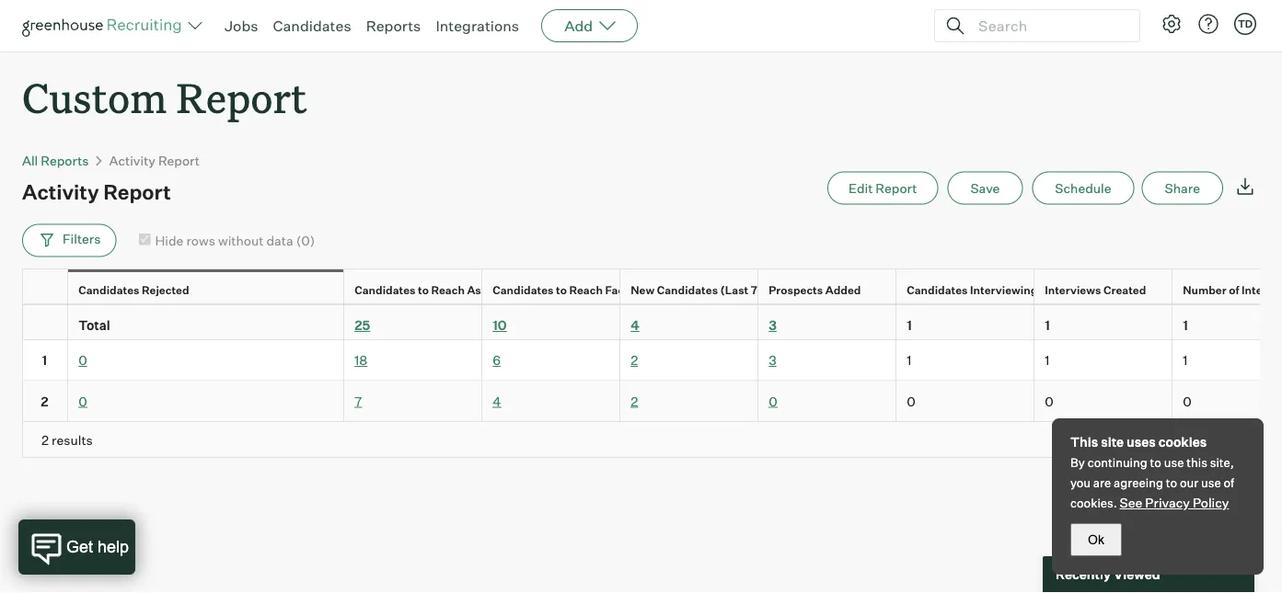 Task type: locate. For each thing, give the bounding box(es) containing it.
column header
[[22, 269, 72, 309], [22, 305, 68, 339]]

save and schedule this report to revisit it! element
[[947, 172, 1032, 205]]

column header up 1 cell
[[22, 305, 68, 339]]

0 horizontal spatial reach
[[431, 282, 465, 296]]

of
[[1229, 282, 1239, 296], [1224, 476, 1234, 491]]

report right edit
[[876, 180, 917, 196]]

1 horizontal spatial 7
[[751, 282, 757, 296]]

(last
[[720, 282, 748, 296]]

candidates up 10 in the bottom of the page
[[493, 282, 554, 296]]

0 link
[[78, 352, 87, 368], [78, 393, 87, 409], [769, 393, 777, 409]]

3 link
[[769, 317, 777, 333], [769, 352, 776, 368]]

3 link for 10 link
[[769, 317, 777, 333]]

1 horizontal spatial use
[[1201, 476, 1221, 491]]

activity down all reports link
[[22, 179, 99, 204]]

custom
[[22, 70, 167, 124]]

candidates interviewing
[[907, 282, 1038, 296]]

2 reach from the left
[[569, 282, 603, 296]]

report down activity report link
[[103, 179, 171, 204]]

1 vertical spatial of
[[1224, 476, 1234, 491]]

6 link
[[493, 352, 501, 368]]

reports right the candidates link
[[366, 17, 421, 35]]

1 column header down interviews created on the top
[[1034, 305, 1173, 339]]

4 row from the top
[[22, 381, 1282, 422]]

activity report down custom report
[[109, 152, 200, 169]]

0 horizontal spatial 7
[[355, 393, 362, 409]]

to inside candidates to reach assessment milestone column header
[[418, 282, 429, 296]]

new candidates (last 7 days) column header
[[620, 269, 791, 309]]

intervie
[[1242, 282, 1282, 296]]

0
[[78, 352, 87, 368], [78, 393, 87, 409], [769, 393, 777, 409], [907, 393, 915, 409], [1045, 393, 1053, 409], [1183, 393, 1192, 409]]

3 row from the top
[[22, 340, 1282, 381]]

by
[[1070, 456, 1085, 470]]

this site uses cookies
[[1070, 434, 1207, 451]]

reach
[[431, 282, 465, 296], [569, 282, 603, 296]]

0 vertical spatial 7
[[751, 282, 757, 296]]

1 2 link from the top
[[631, 352, 638, 368]]

1 vertical spatial 4 link
[[493, 393, 501, 409]]

agreeing
[[1114, 476, 1163, 491]]

candidates up the '25' link at the bottom left
[[355, 282, 416, 296]]

3
[[769, 317, 777, 333], [769, 352, 776, 368]]

2 link
[[631, 352, 638, 368], [631, 393, 638, 409]]

1 horizontal spatial 4 link
[[631, 317, 639, 333]]

1 vertical spatial use
[[1201, 476, 1221, 491]]

interviewing
[[970, 282, 1038, 296]]

0 horizontal spatial 4
[[493, 393, 501, 409]]

reports link
[[366, 17, 421, 35]]

1 column header down candidates interviewing
[[896, 305, 1034, 339]]

by continuing to use this site, you are agreeing to our use of cookies.
[[1070, 456, 1234, 511]]

interviews created
[[1045, 282, 1146, 296]]

4 down the new
[[631, 317, 639, 333]]

activity report
[[109, 152, 200, 169], [22, 179, 171, 204]]

recently viewed
[[1056, 567, 1160, 583]]

1 horizontal spatial face
[[646, 282, 672, 296]]

2 for row containing 2
[[41, 393, 48, 409]]

1 horizontal spatial activity
[[109, 152, 155, 169]]

row containing 2
[[22, 381, 1282, 422]]

2 3 from the top
[[769, 352, 776, 368]]

report down custom report
[[158, 152, 200, 169]]

row containing candidates rejected
[[22, 268, 1282, 309]]

0 vertical spatial 2 link
[[631, 352, 638, 368]]

0 horizontal spatial activity
[[22, 179, 99, 204]]

rows
[[186, 233, 215, 249]]

candidates interviewing column header
[[896, 269, 1038, 309]]

reach for face
[[569, 282, 603, 296]]

7 right (last at the right of page
[[751, 282, 757, 296]]

ok button
[[1070, 524, 1122, 557]]

2 2 link from the top
[[631, 393, 638, 409]]

column header for number of intervie
[[22, 269, 72, 309]]

activity
[[109, 152, 155, 169], [22, 179, 99, 204]]

1 horizontal spatial milestone
[[674, 282, 727, 296]]

this
[[1186, 456, 1207, 470]]

7 inside column header
[[751, 282, 757, 296]]

recently
[[1056, 567, 1111, 583]]

milestone
[[535, 282, 588, 296], [674, 282, 727, 296]]

1 vertical spatial 3 link
[[769, 352, 776, 368]]

1 face from the left
[[605, 282, 630, 296]]

schedule
[[1055, 180, 1111, 196]]

save button
[[947, 172, 1023, 205]]

to
[[418, 282, 429, 296], [556, 282, 567, 296], [633, 282, 644, 296], [1150, 456, 1161, 470], [1166, 476, 1177, 491]]

0 vertical spatial reports
[[366, 17, 421, 35]]

1 column header down number of intervie on the right top of page
[[1173, 305, 1282, 339]]

1 horizontal spatial reach
[[569, 282, 603, 296]]

candidates to reach assessment milestone column header
[[344, 269, 588, 309]]

milestone right assessment
[[535, 282, 588, 296]]

jobs
[[225, 17, 258, 35]]

download image
[[1234, 175, 1256, 198]]

0 horizontal spatial reports
[[41, 152, 89, 169]]

use down cookies
[[1164, 456, 1184, 470]]

2 3 link from the top
[[769, 352, 776, 368]]

7
[[751, 282, 757, 296], [355, 393, 362, 409]]

0 vertical spatial 4 link
[[631, 317, 639, 333]]

1 vertical spatial activity report
[[22, 179, 171, 204]]

0 vertical spatial activity report
[[109, 152, 200, 169]]

activity report link
[[109, 152, 200, 169]]

row containing total
[[22, 304, 1282, 340]]

1 vertical spatial 2 link
[[631, 393, 638, 409]]

row group
[[22, 340, 1282, 422]]

0 vertical spatial 4
[[631, 317, 639, 333]]

1 horizontal spatial 4
[[631, 317, 639, 333]]

greenhouse recruiting image
[[22, 15, 188, 37]]

4 down 6 link
[[493, 393, 501, 409]]

cookies.
[[1070, 496, 1117, 511]]

reach left the new
[[569, 282, 603, 296]]

report down jobs at the top
[[176, 70, 307, 124]]

1 column header
[[896, 305, 1034, 339], [1034, 305, 1173, 339], [1173, 305, 1282, 339]]

1 3 link from the top
[[769, 317, 777, 333]]

4 link down the new
[[631, 317, 639, 333]]

results
[[52, 432, 93, 448]]

2
[[631, 352, 638, 368], [41, 393, 48, 409], [631, 393, 638, 409], [41, 432, 49, 448]]

0 vertical spatial 3 link
[[769, 317, 777, 333]]

interviews
[[1045, 282, 1101, 296]]

0 vertical spatial 3
[[769, 317, 777, 333]]

of left intervie
[[1229, 282, 1239, 296]]

10 link
[[493, 317, 507, 333]]

row
[[22, 268, 1282, 309], [22, 304, 1282, 340], [22, 340, 1282, 381], [22, 381, 1282, 422]]

25
[[355, 317, 370, 333]]

face
[[605, 282, 630, 296], [646, 282, 672, 296]]

2 inside cell
[[41, 393, 48, 409]]

activity report up filters on the top
[[22, 179, 171, 204]]

1 vertical spatial 7
[[355, 393, 362, 409]]

save
[[970, 180, 1000, 196]]

0 horizontal spatial use
[[1164, 456, 1184, 470]]

1 vertical spatial 3
[[769, 352, 776, 368]]

1 vertical spatial reports
[[41, 152, 89, 169]]

days)
[[760, 282, 791, 296]]

total
[[78, 317, 110, 333]]

candidates for candidates to reach face to face milestone
[[493, 282, 554, 296]]

table
[[22, 268, 1282, 458]]

4
[[631, 317, 639, 333], [493, 393, 501, 409]]

activity down custom report
[[109, 152, 155, 169]]

candidates right jobs at the top
[[273, 17, 351, 35]]

1 reach from the left
[[431, 282, 465, 296]]

2 row from the top
[[22, 304, 1282, 340]]

4 link down 6 link
[[493, 393, 501, 409]]

milestone right the new
[[674, 282, 727, 296]]

0 vertical spatial of
[[1229, 282, 1239, 296]]

candidates to reach assessment milestone
[[355, 282, 588, 296]]

candidates left interviewing
[[907, 282, 968, 296]]

0 vertical spatial activity
[[109, 152, 155, 169]]

assessment
[[467, 282, 533, 296]]

1 row from the top
[[22, 268, 1282, 309]]

25 link
[[355, 317, 370, 333]]

18
[[355, 352, 367, 368]]

reports right all on the top left of page
[[41, 152, 89, 169]]

1 milestone from the left
[[535, 282, 588, 296]]

edit report
[[848, 180, 917, 196]]

privacy
[[1145, 495, 1190, 511]]

0 horizontal spatial face
[[605, 282, 630, 296]]

4 link
[[631, 317, 639, 333], [493, 393, 501, 409]]

0 horizontal spatial milestone
[[535, 282, 588, 296]]

reach left assessment
[[431, 282, 465, 296]]

site
[[1101, 434, 1124, 451]]

use up policy
[[1201, 476, 1221, 491]]

2 column header from the top
[[22, 305, 68, 339]]

1 column header from the top
[[22, 269, 72, 309]]

0 horizontal spatial 4 link
[[493, 393, 501, 409]]

7 down "18"
[[355, 393, 362, 409]]

use
[[1164, 456, 1184, 470], [1201, 476, 1221, 491]]

of down "site,"
[[1224, 476, 1234, 491]]

td button
[[1234, 13, 1256, 35]]

new
[[631, 282, 655, 296]]

number
[[1183, 282, 1227, 296]]

column header down the 'filter' image on the left top
[[22, 269, 72, 309]]

report
[[176, 70, 307, 124], [158, 152, 200, 169], [103, 179, 171, 204], [876, 180, 917, 196]]

candidates up total
[[78, 282, 139, 296]]



Task type: describe. For each thing, give the bounding box(es) containing it.
prospects added
[[769, 282, 861, 296]]

our
[[1180, 476, 1198, 491]]

1 inside cell
[[42, 352, 47, 368]]

Search text field
[[974, 12, 1123, 39]]

1 vertical spatial 4
[[493, 393, 501, 409]]

all reports link
[[22, 152, 89, 169]]

add button
[[541, 9, 638, 42]]

18 link
[[355, 352, 367, 368]]

filters
[[63, 231, 101, 247]]

3 link for 6 link
[[769, 352, 776, 368]]

4 link inside row group
[[493, 393, 501, 409]]

edit report link
[[827, 172, 938, 205]]

site,
[[1210, 456, 1234, 470]]

7 link
[[355, 393, 362, 409]]

1 vertical spatial activity
[[22, 179, 99, 204]]

candidates for candidates interviewing
[[907, 282, 968, 296]]

edit
[[848, 180, 873, 196]]

0 vertical spatial use
[[1164, 456, 1184, 470]]

candidates for candidates rejected
[[78, 282, 139, 296]]

table containing total
[[22, 268, 1282, 458]]

rejected
[[142, 282, 189, 296]]

interviews created column header
[[1034, 269, 1176, 309]]

uses
[[1127, 434, 1156, 451]]

candidates right the new
[[657, 282, 718, 296]]

candidates rejected column header
[[68, 269, 348, 309]]

data
[[266, 233, 293, 249]]

2 milestone from the left
[[674, 282, 727, 296]]

2 results
[[41, 432, 93, 448]]

cookies
[[1158, 434, 1207, 451]]

2 face from the left
[[646, 282, 672, 296]]

see privacy policy
[[1120, 495, 1229, 511]]

without
[[218, 233, 264, 249]]

add
[[564, 17, 593, 35]]

schedule button
[[1032, 172, 1134, 205]]

candidates for candidates to reach assessment milestone
[[355, 282, 416, 296]]

viewed
[[1114, 567, 1160, 583]]

all
[[22, 152, 38, 169]]

hide
[[155, 233, 184, 249]]

candidates for candidates
[[273, 17, 351, 35]]

2 cell
[[22, 381, 68, 422]]

continuing
[[1087, 456, 1147, 470]]

you
[[1070, 476, 1091, 491]]

this
[[1070, 434, 1098, 451]]

configure image
[[1161, 13, 1183, 35]]

row group containing 1
[[22, 340, 1282, 422]]

created
[[1103, 282, 1146, 296]]

share
[[1165, 180, 1200, 196]]

custom report
[[22, 70, 307, 124]]

see
[[1120, 495, 1142, 511]]

hide rows without data (0)
[[155, 233, 315, 249]]

column header for 1
[[22, 305, 68, 339]]

0 link for 1
[[78, 352, 87, 368]]

candidates rejected
[[78, 282, 189, 296]]

policy
[[1193, 495, 1229, 511]]

10
[[493, 317, 507, 333]]

1 cell
[[22, 340, 68, 381]]

new candidates (last 7 days)
[[631, 282, 791, 296]]

1 3 from the top
[[769, 317, 777, 333]]

candidates link
[[273, 17, 351, 35]]

3 1 column header from the left
[[1173, 305, 1282, 339]]

2 1 column header from the left
[[1034, 305, 1173, 339]]

ok
[[1088, 533, 1104, 547]]

6
[[493, 352, 501, 368]]

integrations
[[436, 17, 519, 35]]

integrations link
[[436, 17, 519, 35]]

1 horizontal spatial reports
[[366, 17, 421, 35]]

prospects added column header
[[758, 269, 900, 309]]

row containing 1
[[22, 340, 1282, 381]]

1 1 column header from the left
[[896, 305, 1034, 339]]

number of intervie
[[1183, 282, 1282, 296]]

td button
[[1230, 9, 1260, 39]]

2 for 2 link corresponding to 6
[[631, 352, 638, 368]]

2 link for 4
[[631, 393, 638, 409]]

td
[[1238, 17, 1253, 30]]

added
[[825, 282, 861, 296]]

2 link for 6
[[631, 352, 638, 368]]

are
[[1093, 476, 1111, 491]]

see privacy policy link
[[1120, 495, 1229, 511]]

filter image
[[38, 232, 53, 247]]

of inside by continuing to use this site, you are agreeing to our use of cookies.
[[1224, 476, 1234, 491]]

share button
[[1142, 172, 1223, 205]]

all reports
[[22, 152, 89, 169]]

total column header
[[68, 305, 344, 339]]

Hide rows without data (0) checkbox
[[138, 233, 150, 245]]

2 for 2 link corresponding to 4
[[631, 393, 638, 409]]

jobs link
[[225, 17, 258, 35]]

0 link for 2
[[78, 393, 87, 409]]

reach for assessment
[[431, 282, 465, 296]]

candidates to reach face to face milestone
[[493, 282, 727, 296]]

(0)
[[296, 233, 315, 249]]

prospects
[[769, 282, 823, 296]]

candidates to reach face to face milestone column header
[[482, 269, 727, 309]]



Task type: vqa. For each thing, say whether or not it's contained in the screenshot.
bottommost Of
yes



